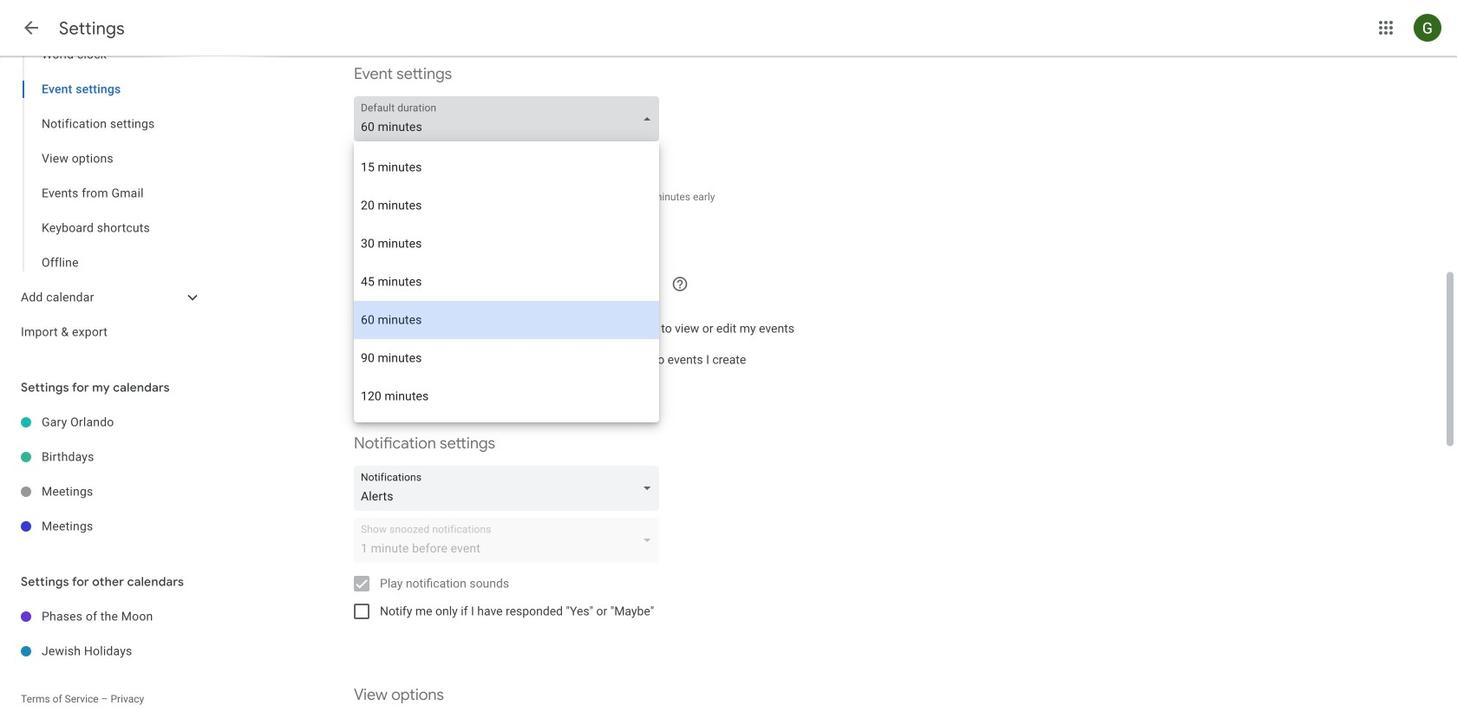 Task type: locate. For each thing, give the bounding box(es) containing it.
1 vertical spatial tree
[[0, 405, 208, 544]]

meetings tree item
[[0, 475, 208, 509], [0, 509, 208, 544]]

20 minutes option
[[354, 187, 659, 225]]

default duration list box
[[354, 141, 659, 423]]

gary orlando tree item
[[0, 405, 208, 440]]

0 vertical spatial tree
[[0, 0, 208, 350]]

jewish holidays tree item
[[0, 634, 208, 669]]

tree
[[0, 0, 208, 350], [0, 405, 208, 544], [0, 600, 208, 669]]

birthdays tree item
[[0, 440, 208, 475]]

go back image
[[21, 17, 42, 38]]

2 tree from the top
[[0, 405, 208, 544]]

1 meetings tree item from the top
[[0, 475, 208, 509]]

30 minutes option
[[354, 225, 659, 263]]

2 vertical spatial tree
[[0, 600, 208, 669]]

meetings tree item down the birthdays tree item
[[0, 509, 208, 544]]

phases of the moon tree item
[[0, 600, 208, 634]]

group
[[0, 0, 208, 280]]

60 minutes option
[[354, 301, 659, 339]]

90 minutes option
[[354, 339, 659, 377]]

heading
[[59, 17, 125, 39]]

120 minutes option
[[354, 377, 659, 416]]

meetings tree item down gary orlando "tree item" at bottom left
[[0, 475, 208, 509]]

None field
[[354, 96, 666, 141], [354, 466, 666, 511], [354, 96, 666, 141], [354, 466, 666, 511]]



Task type: vqa. For each thing, say whether or not it's contained in the screenshot.
20 minutes option
yes



Task type: describe. For each thing, give the bounding box(es) containing it.
1 tree from the top
[[0, 0, 208, 350]]

3 tree from the top
[[0, 600, 208, 669]]

45 minutes option
[[354, 263, 659, 301]]

15 minutes option
[[354, 148, 659, 187]]

2 meetings tree item from the top
[[0, 509, 208, 544]]



